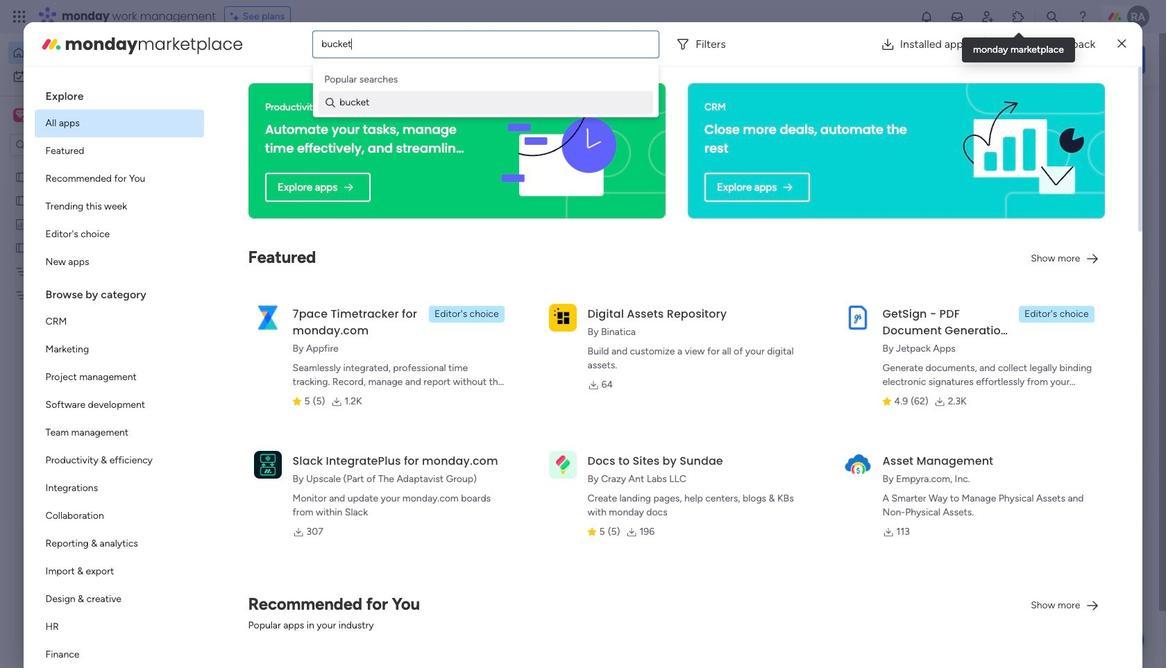 Task type: locate. For each thing, give the bounding box(es) containing it.
2 public board image from the top
[[15, 241, 28, 254]]

1 horizontal spatial public board image
[[232, 254, 247, 269]]

ruby anderson image
[[1128, 6, 1150, 28]]

1 public board image from the top
[[15, 170, 28, 183]]

1 vertical spatial public board image
[[15, 241, 28, 254]]

workspace image
[[13, 108, 27, 123], [15, 108, 25, 123]]

0 vertical spatial public board image
[[15, 170, 28, 183]]

banner logo image
[[469, 83, 649, 219], [953, 93, 1089, 209]]

1 heading from the top
[[34, 78, 204, 110]]

public dashboard image
[[15, 217, 28, 231]]

list box
[[34, 78, 204, 669], [0, 162, 177, 494]]

0 horizontal spatial banner logo image
[[469, 83, 649, 219]]

heading
[[34, 78, 204, 110], [34, 276, 204, 308]]

public board image up public dashboard icon
[[15, 170, 28, 183]]

workspace image
[[238, 612, 271, 645], [246, 616, 262, 641]]

select product image
[[13, 10, 26, 24]]

public board image
[[15, 170, 28, 183], [15, 241, 28, 254]]

app logo image
[[254, 304, 282, 332], [549, 304, 577, 332], [844, 304, 872, 332], [254, 451, 282, 479], [549, 451, 577, 479], [844, 451, 872, 479]]

0 vertical spatial heading
[[34, 78, 204, 110]]

1 vertical spatial public board image
[[232, 254, 247, 269]]

public board image down public dashboard icon
[[15, 241, 28, 254]]

0 horizontal spatial public board image
[[15, 194, 28, 207]]

component image
[[281, 632, 292, 645]]

public board image
[[15, 194, 28, 207], [232, 254, 247, 269]]

monday marketplace image
[[40, 33, 62, 55]]

2 heading from the top
[[34, 276, 204, 308]]

workspace selection element
[[13, 107, 116, 125]]

1 vertical spatial heading
[[34, 276, 204, 308]]

option
[[8, 42, 169, 64], [8, 65, 169, 88], [34, 110, 204, 138], [34, 138, 204, 165], [0, 164, 177, 167], [34, 165, 204, 193], [34, 193, 204, 221], [34, 221, 204, 249], [34, 249, 204, 276], [34, 308, 204, 336], [34, 336, 204, 364], [34, 364, 204, 392], [34, 392, 204, 420], [34, 420, 204, 447], [34, 447, 204, 475], [34, 475, 204, 503], [34, 503, 204, 531], [34, 531, 204, 558], [34, 558, 204, 586], [34, 586, 204, 614], [34, 614, 204, 642], [34, 642, 204, 669]]



Task type: describe. For each thing, give the bounding box(es) containing it.
search everything image
[[1046, 10, 1060, 24]]

2 workspace image from the left
[[15, 108, 25, 123]]

Search in workspace field
[[29, 137, 116, 153]]

monday marketplace image
[[1012, 10, 1026, 24]]

v2 bolt switch image
[[1057, 52, 1065, 67]]

invite members image
[[982, 10, 995, 24]]

help image
[[1077, 10, 1091, 24]]

quick search results list box
[[215, 130, 904, 484]]

notifications image
[[920, 10, 934, 24]]

v2 user feedback image
[[949, 52, 959, 67]]

1 horizontal spatial banner logo image
[[953, 93, 1089, 209]]

dapulse x slim image
[[1119, 36, 1127, 52]]

getting started element
[[938, 332, 1146, 387]]

see plans image
[[230, 9, 243, 24]]

0 vertical spatial public board image
[[15, 194, 28, 207]]

Dropdown input text field
[[322, 38, 353, 50]]

public board image inside the quick search results list box
[[232, 254, 247, 269]]

1 workspace image from the left
[[13, 108, 27, 123]]

contact sales element
[[938, 465, 1146, 521]]

templates image image
[[950, 105, 1134, 201]]

update feed image
[[951, 10, 965, 24]]



Task type: vqa. For each thing, say whether or not it's contained in the screenshot.
second Public board icon from the top
no



